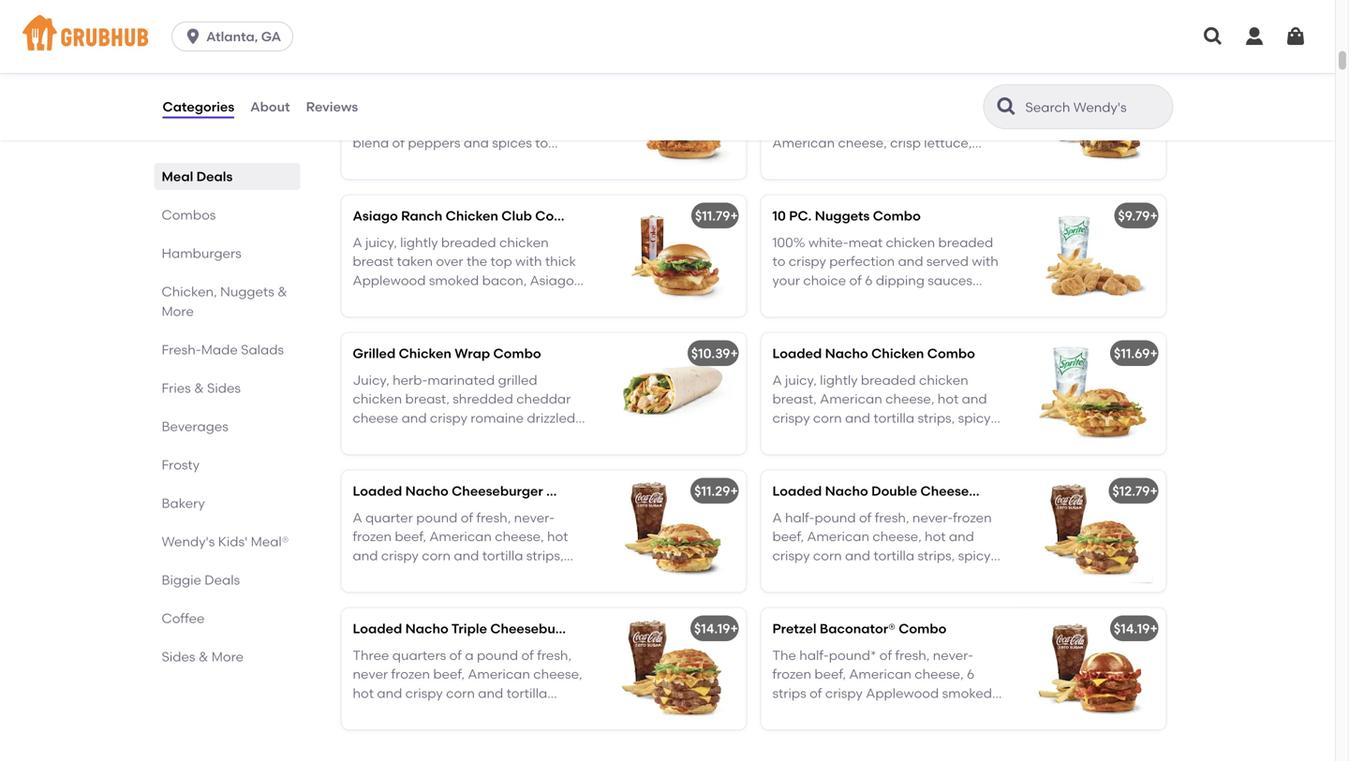 Task type: vqa. For each thing, say whether or not it's contained in the screenshot.


Task type: locate. For each thing, give the bounding box(es) containing it.
shredded
[[453, 392, 513, 407]]

$10.29 +
[[691, 70, 738, 86]]

1 horizontal spatial more
[[212, 649, 244, 665]]

loaded
[[773, 346, 822, 362], [353, 484, 402, 500], [773, 484, 822, 500], [353, 621, 402, 637]]

atlanta,
[[206, 29, 258, 45]]

1 svg image from the left
[[1202, 25, 1225, 48]]

nuggets inside chicken, nuggets & more
[[220, 284, 274, 300]]

a up the wrapped
[[383, 430, 391, 445]]

loaded down the wrapped
[[353, 484, 402, 500]]

about
[[250, 99, 290, 115]]

deals down wendy's kids' meal®
[[205, 573, 240, 589]]

and down drizzled
[[528, 430, 553, 445]]

$14.19 +
[[694, 621, 738, 637], [1114, 621, 1158, 637]]

0 horizontal spatial $14.19 +
[[694, 621, 738, 637]]

0 vertical spatial a
[[383, 430, 391, 445]]

1 $14.19 from the left
[[694, 621, 731, 637]]

$14.19 for loaded nacho triple cheeseburger combo
[[694, 621, 731, 637]]

wrap
[[455, 346, 490, 362]]

atlanta, ga button
[[172, 22, 301, 52]]

loaded nacho triple cheeseburger combo image
[[606, 609, 746, 731]]

0 horizontal spatial svg image
[[1202, 25, 1225, 48]]

$14.19 + for loaded nacho triple cheeseburger combo
[[694, 621, 738, 637]]

1 vertical spatial nuggets
[[220, 284, 274, 300]]

warm
[[459, 449, 496, 465]]

$14.19
[[694, 621, 731, 637], [1114, 621, 1150, 637]]

up
[[414, 449, 430, 465]]

chicken
[[391, 70, 444, 86], [446, 208, 499, 224], [399, 346, 452, 362], [872, 346, 924, 362]]

1 horizontal spatial nuggets
[[815, 208, 870, 224]]

loaded nacho chicken combo
[[773, 346, 975, 362]]

1 vertical spatial a
[[448, 449, 456, 465]]

more down biggie deals
[[212, 649, 244, 665]]

a
[[383, 430, 391, 445], [448, 449, 456, 465]]

0 horizontal spatial nuggets
[[220, 284, 274, 300]]

nuggets right pc.
[[815, 208, 870, 224]]

+ for loaded nacho triple cheeseburger combo
[[731, 621, 738, 637]]

cheeseburger right triple
[[490, 621, 582, 637]]

herb-
[[393, 372, 428, 388]]

fries
[[162, 380, 191, 396]]

0 vertical spatial and
[[402, 411, 427, 426]]

0 vertical spatial &
[[278, 284, 287, 300]]

more
[[162, 304, 194, 320], [212, 649, 244, 665]]

more down chicken,
[[162, 304, 194, 320]]

& up salads
[[278, 284, 287, 300]]

reviews
[[306, 99, 358, 115]]

svg image
[[1285, 25, 1307, 48], [184, 27, 203, 46]]

& inside chicken, nuggets & more
[[278, 284, 287, 300]]

fries & sides
[[162, 380, 241, 396]]

hamburgers
[[162, 246, 242, 261]]

+
[[731, 70, 738, 86], [1150, 70, 1158, 86], [731, 208, 738, 224], [1150, 208, 1158, 224], [731, 346, 738, 362], [1150, 346, 1158, 362], [731, 484, 738, 500], [1150, 484, 1158, 500], [731, 621, 738, 637], [1150, 621, 1158, 637]]

+ for grilled chicken wrap combo
[[731, 346, 738, 362]]

2 $14.19 + from the left
[[1114, 621, 1158, 637]]

2 svg image from the left
[[1244, 25, 1266, 48]]

classic®
[[841, 70, 895, 86]]

1 horizontal spatial svg image
[[1244, 25, 1266, 48]]

+ for loaded nacho cheeseburger combo
[[731, 484, 738, 500]]

+ for asiago ranch chicken club combo
[[731, 208, 738, 224]]

juicy, herb-marinated grilled chicken breast, shredded cheddar cheese and crispy romaine drizzled with a creamy ranch sauce and all wrapped up in a warm tortilla.
[[353, 372, 576, 465]]

kids'
[[218, 534, 248, 550]]

+ for loaded nacho chicken combo
[[1150, 346, 1158, 362]]

1 $14.19 + from the left
[[694, 621, 738, 637]]

1 vertical spatial sides
[[162, 649, 195, 665]]

$12.79 +
[[1113, 484, 1158, 500]]

$10.29
[[691, 70, 731, 86]]

deals for meal deals
[[196, 169, 233, 185]]

1 vertical spatial more
[[212, 649, 244, 665]]

0 horizontal spatial sides
[[162, 649, 195, 665]]

and up the creamy
[[402, 411, 427, 426]]

ranch
[[401, 208, 443, 224]]

2 $14.19 from the left
[[1114, 621, 1150, 637]]

grilled chicken wrap combo
[[353, 346, 541, 362]]

1 vertical spatial deals
[[205, 573, 240, 589]]

1 horizontal spatial $14.19 +
[[1114, 621, 1158, 637]]

0 horizontal spatial more
[[162, 304, 194, 320]]

10 pc. nuggets combo
[[773, 208, 921, 224]]

1 horizontal spatial and
[[528, 430, 553, 445]]

meal
[[162, 169, 193, 185]]

$11.69 +
[[1114, 346, 1158, 362]]

marinated
[[428, 372, 495, 388]]

loaded right $10.39 +
[[773, 346, 822, 362]]

1 horizontal spatial $14.19
[[1114, 621, 1150, 637]]

$11.79 +
[[695, 208, 738, 224]]

cheeseburger right double
[[921, 484, 1012, 500]]

svg image
[[1202, 25, 1225, 48], [1244, 25, 1266, 48]]

& down coffee
[[199, 649, 208, 665]]

sides
[[207, 380, 241, 396], [162, 649, 195, 665]]

nacho for chicken
[[825, 346, 869, 362]]

nacho for cheeseburger
[[405, 484, 449, 500]]

2 vertical spatial &
[[199, 649, 208, 665]]

meal®
[[251, 534, 289, 550]]

creamy
[[394, 430, 443, 445]]

0 horizontal spatial and
[[402, 411, 427, 426]]

nuggets right chicken,
[[220, 284, 274, 300]]

asiago
[[353, 208, 398, 224]]

club
[[502, 208, 532, 224]]

ga
[[261, 29, 281, 45]]

1 vertical spatial &
[[194, 380, 204, 396]]

all
[[556, 430, 571, 445]]

bacon
[[797, 70, 838, 86]]

0 vertical spatial nuggets
[[815, 208, 870, 224]]

$14.19 + for pretzel baconator® combo
[[1114, 621, 1158, 637]]

categories button
[[162, 73, 235, 141]]

& right fries
[[194, 380, 204, 396]]

loaded nacho cheeseburger combo image
[[606, 471, 746, 593]]

and
[[402, 411, 427, 426], [528, 430, 553, 445]]

0 horizontal spatial svg image
[[184, 27, 203, 46]]

loaded left triple
[[353, 621, 402, 637]]

$11.19 +
[[1117, 70, 1158, 86]]

chicken, nuggets & more
[[162, 284, 287, 320]]

1 vertical spatial and
[[528, 430, 553, 445]]

0 vertical spatial more
[[162, 304, 194, 320]]

big bacon classic® combo image
[[1026, 58, 1166, 180]]

main navigation navigation
[[0, 0, 1335, 73]]

& for sides
[[194, 380, 204, 396]]

nacho
[[825, 346, 869, 362], [405, 484, 449, 500], [825, 484, 869, 500], [405, 621, 449, 637]]

0 vertical spatial deals
[[196, 169, 233, 185]]

deals
[[196, 169, 233, 185], [205, 573, 240, 589]]

asiago ranch chicken club combo
[[353, 208, 583, 224]]

sandwich
[[447, 70, 511, 86]]

salads
[[241, 342, 284, 358]]

1 horizontal spatial sides
[[207, 380, 241, 396]]

$11.29
[[695, 484, 731, 500]]

triple
[[452, 621, 487, 637]]

combo
[[514, 70, 562, 86], [899, 70, 946, 86], [535, 208, 583, 224], [873, 208, 921, 224], [493, 346, 541, 362], [928, 346, 975, 362], [547, 484, 594, 500], [1015, 484, 1063, 500], [585, 621, 633, 637], [899, 621, 947, 637]]

loaded for loaded nacho double cheeseburger combo
[[773, 484, 822, 500]]

10 pc. nuggets combo image
[[1026, 196, 1166, 317]]

made
[[201, 342, 238, 358]]

deals right meal
[[196, 169, 233, 185]]

0 horizontal spatial a
[[383, 430, 391, 445]]

0 horizontal spatial $14.19
[[694, 621, 731, 637]]

sides down fresh-made salads
[[207, 380, 241, 396]]

loaded right $11.29 +
[[773, 484, 822, 500]]

more inside chicken, nuggets & more
[[162, 304, 194, 320]]

a right the "in"
[[448, 449, 456, 465]]

$11.29 +
[[695, 484, 738, 500]]

sides down coffee
[[162, 649, 195, 665]]



Task type: describe. For each thing, give the bounding box(es) containing it.
bakery
[[162, 496, 205, 512]]

in
[[433, 449, 445, 465]]

beverages
[[162, 419, 228, 435]]

cheeseburger down "warm"
[[452, 484, 543, 500]]

biggie
[[162, 573, 201, 589]]

+ for loaded nacho double cheeseburger combo
[[1150, 484, 1158, 500]]

breast,
[[405, 392, 450, 407]]

chicken,
[[162, 284, 217, 300]]

juicy,
[[353, 372, 390, 388]]

pretzel baconator® combo
[[773, 621, 947, 637]]

nacho for double
[[825, 484, 869, 500]]

pc.
[[789, 208, 812, 224]]

grilled
[[353, 346, 396, 362]]

with
[[353, 430, 379, 445]]

$11.79
[[695, 208, 731, 224]]

spicy
[[353, 70, 388, 86]]

deals for biggie deals
[[205, 573, 240, 589]]

$9.79
[[1118, 208, 1150, 224]]

$12.79
[[1113, 484, 1150, 500]]

svg image inside atlanta, ga "button"
[[184, 27, 203, 46]]

loaded for loaded nacho cheeseburger combo
[[353, 484, 402, 500]]

1 horizontal spatial svg image
[[1285, 25, 1307, 48]]

biggie deals
[[162, 573, 240, 589]]

$10.39 +
[[691, 346, 738, 362]]

nacho for triple
[[405, 621, 449, 637]]

pretzel baconator® combo image
[[1026, 609, 1166, 731]]

big
[[773, 70, 794, 86]]

frosty
[[162, 457, 200, 473]]

10
[[773, 208, 786, 224]]

drizzled
[[527, 411, 576, 426]]

Search Wendy's search field
[[1024, 98, 1167, 116]]

about button
[[249, 73, 291, 141]]

+ for pretzel baconator® combo
[[1150, 621, 1158, 637]]

categories
[[163, 99, 234, 115]]

combos
[[162, 207, 216, 223]]

chicken
[[353, 392, 402, 407]]

$9.79 +
[[1118, 208, 1158, 224]]

big bacon classic® combo
[[773, 70, 946, 86]]

sauce
[[486, 430, 525, 445]]

atlanta, ga
[[206, 29, 281, 45]]

cheese
[[353, 411, 399, 426]]

$11.19
[[1117, 70, 1150, 86]]

grilled chicken wrap combo image
[[606, 333, 746, 455]]

tortilla.
[[499, 449, 543, 465]]

+ for spicy chicken sandwich combo
[[731, 70, 738, 86]]

1 horizontal spatial a
[[448, 449, 456, 465]]

$14.19 for pretzel baconator® combo
[[1114, 621, 1150, 637]]

loaded for loaded nacho chicken combo
[[773, 346, 822, 362]]

spicy chicken sandwich combo
[[353, 70, 562, 86]]

& for more
[[199, 649, 208, 665]]

double
[[872, 484, 918, 500]]

crispy
[[430, 411, 468, 426]]

search icon image
[[996, 96, 1018, 118]]

cheeseburger for loaded nacho triple cheeseburger combo
[[490, 621, 582, 637]]

loaded nacho double cheeseburger combo image
[[1026, 471, 1166, 593]]

sides & more
[[162, 649, 244, 665]]

fresh-
[[162, 342, 201, 358]]

reviews button
[[305, 73, 359, 141]]

$11.69
[[1114, 346, 1150, 362]]

wrapped
[[353, 449, 410, 465]]

baconator®
[[820, 621, 896, 637]]

loaded nacho cheeseburger combo
[[353, 484, 594, 500]]

loaded nacho chicken combo image
[[1026, 333, 1166, 455]]

romaine
[[471, 411, 524, 426]]

ranch
[[446, 430, 483, 445]]

wendy's
[[162, 534, 215, 550]]

loaded nacho triple cheeseburger combo
[[353, 621, 633, 637]]

grilled
[[498, 372, 538, 388]]

fresh-made salads
[[162, 342, 284, 358]]

loaded nacho double cheeseburger combo
[[773, 484, 1063, 500]]

pretzel
[[773, 621, 817, 637]]

+ for 10 pc. nuggets combo
[[1150, 208, 1158, 224]]

0 vertical spatial sides
[[207, 380, 241, 396]]

+ for big bacon classic® combo
[[1150, 70, 1158, 86]]

loaded for loaded nacho triple cheeseburger combo
[[353, 621, 402, 637]]

cheddar
[[517, 392, 571, 407]]

$10.39
[[691, 346, 731, 362]]

meal deals
[[162, 169, 233, 185]]

cheeseburger for loaded nacho double cheeseburger combo
[[921, 484, 1012, 500]]

wendy's kids' meal®
[[162, 534, 289, 550]]

coffee
[[162, 611, 205, 627]]

asiago ranch chicken club combo image
[[606, 196, 746, 317]]

spicy chicken sandwich combo image
[[606, 58, 746, 180]]



